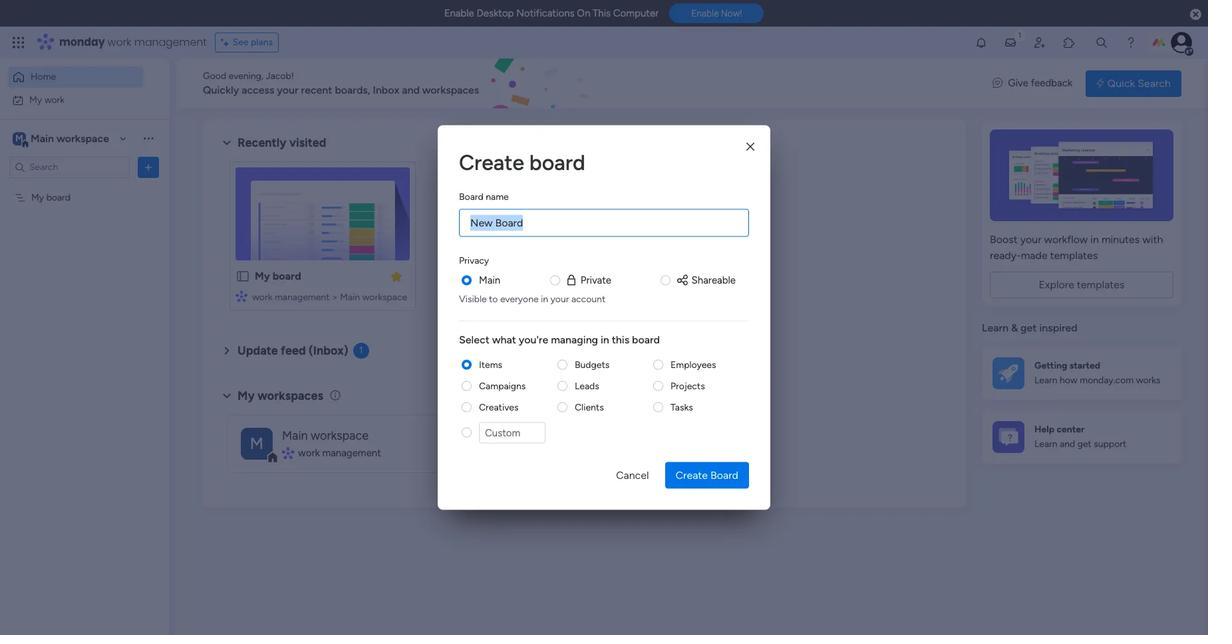 Task type: describe. For each thing, give the bounding box(es) containing it.
give
[[1008, 77, 1028, 89]]

private button
[[565, 273, 611, 288]]

monday
[[59, 35, 105, 50]]

computer
[[613, 7, 659, 19]]

ready-
[[990, 249, 1021, 262]]

my inside button
[[29, 94, 42, 105]]

this
[[593, 7, 611, 19]]

you're
[[519, 333, 548, 346]]

made
[[1021, 249, 1047, 262]]

boost
[[990, 233, 1018, 246]]

your inside 'boost your workflow in minutes with ready-made templates'
[[1020, 233, 1041, 246]]

and inside good evening, jacob! quickly access your recent boards, inbox and workspaces
[[402, 84, 420, 96]]

notifications
[[516, 7, 574, 19]]

enable now! button
[[669, 3, 764, 23]]

enable desktop notifications on this computer
[[444, 7, 659, 19]]

getting started learn how monday.com works
[[1034, 360, 1161, 387]]

board name heading
[[459, 190, 509, 204]]

inbox image
[[1004, 36, 1017, 49]]

in for minutes
[[1090, 233, 1099, 246]]

create board heading
[[459, 147, 749, 179]]

0 vertical spatial management
[[134, 35, 207, 50]]

help image
[[1124, 36, 1138, 49]]

give feedback
[[1008, 77, 1072, 89]]

name
[[486, 191, 509, 203]]

visible to everyone in your account
[[459, 293, 605, 305]]

minutes
[[1102, 233, 1140, 246]]

close image
[[746, 142, 754, 152]]

(inbox)
[[309, 344, 348, 359]]

visible
[[459, 293, 487, 305]]

explore templates button
[[990, 272, 1173, 299]]

learn & get inspired
[[982, 322, 1078, 335]]

enable for enable desktop notifications on this computer
[[444, 7, 474, 19]]

invite members image
[[1033, 36, 1046, 49]]

cancel button
[[605, 463, 660, 489]]

management for work management
[[322, 448, 381, 459]]

boost your workflow in minutes with ready-made templates
[[990, 233, 1163, 262]]

see
[[233, 37, 249, 48]]

select what you're managing in this board option group
[[459, 359, 749, 452]]

now!
[[721, 8, 742, 19]]

board inside list box
[[46, 192, 71, 203]]

select what you're managing in this board
[[459, 333, 660, 346]]

v2 bolt switch image
[[1096, 76, 1104, 91]]

my work button
[[8, 89, 143, 111]]

see plans button
[[215, 33, 279, 53]]

everyone
[[500, 293, 539, 305]]

help center element
[[982, 411, 1181, 464]]

main right workspace icon
[[282, 429, 308, 444]]

create board
[[676, 469, 738, 482]]

cancel
[[616, 469, 649, 482]]

my workspaces
[[237, 389, 323, 404]]

m for workspace image
[[15, 133, 23, 144]]

0 vertical spatial learn
[[982, 322, 1008, 335]]

create board
[[459, 150, 585, 175]]

&
[[1011, 322, 1018, 335]]

your inside good evening, jacob! quickly access your recent boards, inbox and workspaces
[[277, 84, 298, 96]]

create for create board
[[459, 150, 524, 175]]

inspired
[[1039, 322, 1078, 335]]

search
[[1138, 77, 1171, 89]]

recently visited
[[237, 136, 326, 150]]

visited
[[289, 136, 326, 150]]

shareable button
[[676, 273, 736, 288]]

workspaces inside good evening, jacob! quickly access your recent boards, inbox and workspaces
[[422, 84, 479, 96]]

good
[[203, 71, 226, 82]]

main workspace inside 'workspace selection' element
[[31, 132, 109, 145]]

evening,
[[229, 71, 263, 82]]

work management > main workspace
[[252, 292, 407, 303]]

component image for work management > main workspace
[[235, 290, 247, 302]]

help center learn and get support
[[1034, 424, 1126, 450]]

privacy element
[[459, 273, 749, 305]]

main inside 'workspace selection' element
[[31, 132, 54, 145]]

good evening, jacob! quickly access your recent boards, inbox and workspaces
[[203, 71, 479, 96]]

open update feed (inbox) image
[[219, 343, 235, 359]]

leads
[[575, 381, 599, 392]]

enable for enable now!
[[691, 8, 719, 19]]

my board list box
[[0, 184, 170, 388]]

support
[[1094, 439, 1126, 450]]

quick search
[[1107, 77, 1171, 89]]

quick
[[1107, 77, 1135, 89]]

templates inside button
[[1077, 279, 1125, 291]]

and inside the help center learn and get support
[[1060, 439, 1075, 450]]

this
[[612, 333, 629, 346]]

apps image
[[1062, 36, 1076, 49]]

creatives
[[479, 402, 518, 413]]

work management
[[298, 448, 381, 459]]

remove from favorites image
[[390, 270, 403, 283]]

account
[[571, 293, 605, 305]]

campaigns
[[479, 381, 526, 392]]

shareable
[[692, 274, 736, 286]]

main right >
[[340, 292, 360, 303]]

board name
[[459, 191, 509, 203]]

feed
[[281, 344, 306, 359]]

recently
[[237, 136, 286, 150]]

create board button
[[665, 463, 749, 489]]

getting
[[1034, 360, 1067, 372]]

privacy heading
[[459, 254, 489, 268]]

select what you're managing in this board heading
[[459, 332, 749, 348]]

1 vertical spatial workspace
[[362, 292, 407, 303]]

to
[[489, 293, 498, 305]]



Task type: vqa. For each thing, say whether or not it's contained in the screenshot.
2nd Owner field's Owner
no



Task type: locate. For each thing, give the bounding box(es) containing it.
see plans
[[233, 37, 273, 48]]

update feed (inbox)
[[237, 344, 348, 359]]

Search in workspace field
[[28, 160, 111, 175]]

templates
[[1050, 249, 1098, 262], [1077, 279, 1125, 291]]

1 horizontal spatial component image
[[282, 448, 293, 460]]

0 horizontal spatial and
[[402, 84, 420, 96]]

my
[[29, 94, 42, 105], [31, 192, 44, 203], [255, 270, 270, 283], [237, 389, 255, 404]]

component image
[[235, 290, 247, 302], [282, 448, 293, 460]]

my board down search in workspace field
[[31, 192, 71, 203]]

close my workspaces image
[[219, 388, 235, 404]]

1 horizontal spatial create
[[676, 469, 708, 482]]

0 vertical spatial create
[[459, 150, 524, 175]]

budgets
[[575, 359, 609, 371]]

home button
[[8, 67, 143, 88]]

workspace selection element
[[13, 131, 111, 148]]

0 horizontal spatial my board
[[31, 192, 71, 203]]

home
[[31, 71, 56, 82]]

management for work management > main workspace
[[275, 292, 330, 303]]

Custom field
[[479, 422, 545, 444]]

in
[[1090, 233, 1099, 246], [541, 293, 548, 305], [601, 333, 609, 346]]

2 vertical spatial workspace
[[311, 429, 369, 444]]

learn left &
[[982, 322, 1008, 335]]

getting started element
[[982, 347, 1181, 400]]

explore templates
[[1039, 279, 1125, 291]]

my down search in workspace field
[[31, 192, 44, 203]]

main button
[[479, 273, 500, 288]]

monday work management
[[59, 35, 207, 50]]

2 vertical spatial management
[[322, 448, 381, 459]]

1 horizontal spatial in
[[601, 333, 609, 346]]

your left the account
[[551, 293, 569, 305]]

main workspace up search in workspace field
[[31, 132, 109, 145]]

m inside workspace image
[[15, 133, 23, 144]]

projects
[[671, 381, 705, 392]]

1 vertical spatial your
[[1020, 233, 1041, 246]]

create inside heading
[[459, 150, 524, 175]]

0 vertical spatial main workspace
[[31, 132, 109, 145]]

v2 user feedback image
[[993, 76, 1003, 91]]

0 horizontal spatial board
[[459, 191, 483, 203]]

workspace down the remove from favorites icon
[[362, 292, 407, 303]]

workspaces right inbox
[[422, 84, 479, 96]]

1 vertical spatial get
[[1077, 439, 1091, 450]]

1 horizontal spatial main workspace
[[282, 429, 369, 444]]

my work
[[29, 94, 65, 105]]

get down center
[[1077, 439, 1091, 450]]

management
[[134, 35, 207, 50], [275, 292, 330, 303], [322, 448, 381, 459]]

private
[[581, 274, 611, 286]]

0 vertical spatial workspaces
[[422, 84, 479, 96]]

my down home
[[29, 94, 42, 105]]

Board name field
[[459, 209, 749, 237]]

enable
[[444, 7, 474, 19], [691, 8, 719, 19]]

create for create board
[[676, 469, 708, 482]]

search everything image
[[1095, 36, 1108, 49]]

tasks
[[671, 402, 693, 413]]

works
[[1136, 375, 1161, 387]]

2 horizontal spatial in
[[1090, 233, 1099, 246]]

jacob simon image
[[1171, 32, 1192, 53]]

and
[[402, 84, 420, 96], [1060, 439, 1075, 450]]

1 horizontal spatial and
[[1060, 439, 1075, 450]]

work up the update
[[252, 292, 272, 303]]

option
[[0, 186, 170, 188]]

main workspace up work management
[[282, 429, 369, 444]]

create up name
[[459, 150, 524, 175]]

get right &
[[1021, 322, 1037, 335]]

learn inside the help center learn and get support
[[1034, 439, 1057, 450]]

quick search button
[[1086, 70, 1181, 97]]

in for your
[[541, 293, 548, 305]]

center
[[1057, 424, 1085, 436]]

public board image
[[235, 269, 250, 284]]

learn down getting
[[1034, 375, 1057, 387]]

2 horizontal spatial your
[[1020, 233, 1041, 246]]

0 horizontal spatial in
[[541, 293, 548, 305]]

workspace up work management
[[311, 429, 369, 444]]

work down home
[[44, 94, 65, 105]]

and right inbox
[[402, 84, 420, 96]]

work inside button
[[44, 94, 65, 105]]

templates right explore
[[1077, 279, 1125, 291]]

and down center
[[1060, 439, 1075, 450]]

work right 'monday'
[[107, 35, 131, 50]]

0 horizontal spatial enable
[[444, 7, 474, 19]]

in left this
[[601, 333, 609, 346]]

main
[[31, 132, 54, 145], [479, 274, 500, 286], [340, 292, 360, 303], [282, 429, 308, 444]]

1 vertical spatial m
[[250, 434, 264, 453]]

help
[[1034, 424, 1054, 436]]

your down 'jacob!'
[[277, 84, 298, 96]]

create
[[459, 150, 524, 175], [676, 469, 708, 482]]

get inside the help center learn and get support
[[1077, 439, 1091, 450]]

1 vertical spatial my board
[[255, 270, 301, 283]]

enable now!
[[691, 8, 742, 19]]

create inside button
[[676, 469, 708, 482]]

how
[[1060, 375, 1077, 387]]

managing
[[551, 333, 598, 346]]

workspace image
[[241, 428, 273, 460]]

close recently visited image
[[219, 135, 235, 151]]

1 vertical spatial board
[[710, 469, 738, 482]]

component image down public board image
[[235, 290, 247, 302]]

templates down 'workflow'
[[1050, 249, 1098, 262]]

select product image
[[12, 36, 25, 49]]

2 vertical spatial in
[[601, 333, 609, 346]]

1 vertical spatial in
[[541, 293, 548, 305]]

0 horizontal spatial your
[[277, 84, 298, 96]]

main right workspace image
[[31, 132, 54, 145]]

explore
[[1039, 279, 1074, 291]]

component image right workspace icon
[[282, 448, 293, 460]]

employees
[[671, 359, 716, 371]]

your inside privacy element
[[551, 293, 569, 305]]

1 horizontal spatial workspaces
[[422, 84, 479, 96]]

1 vertical spatial management
[[275, 292, 330, 303]]

my right public board image
[[255, 270, 270, 283]]

1 horizontal spatial my board
[[255, 270, 301, 283]]

main up to
[[479, 274, 500, 286]]

0 horizontal spatial create
[[459, 150, 524, 175]]

update
[[237, 344, 278, 359]]

my board inside my board list box
[[31, 192, 71, 203]]

2 vertical spatial your
[[551, 293, 569, 305]]

started
[[1070, 360, 1100, 372]]

1 horizontal spatial your
[[551, 293, 569, 305]]

dapulse close image
[[1190, 8, 1201, 21]]

1 vertical spatial learn
[[1034, 375, 1057, 387]]

1 image
[[1014, 27, 1026, 42]]

board inside button
[[710, 469, 738, 482]]

0 vertical spatial my board
[[31, 192, 71, 203]]

in right everyone
[[541, 293, 548, 305]]

create right cancel at right
[[676, 469, 708, 482]]

boards,
[[335, 84, 370, 96]]

learn for help
[[1034, 439, 1057, 450]]

board
[[529, 150, 585, 175], [46, 192, 71, 203], [273, 270, 301, 283], [632, 333, 660, 346]]

1 vertical spatial component image
[[282, 448, 293, 460]]

jacob!
[[266, 71, 294, 82]]

0 vertical spatial workspace
[[56, 132, 109, 145]]

workspace image
[[13, 131, 26, 146]]

1 vertical spatial main workspace
[[282, 429, 369, 444]]

0 vertical spatial component image
[[235, 290, 247, 302]]

privacy
[[459, 255, 489, 266]]

monday.com
[[1080, 375, 1134, 387]]

main inside privacy element
[[479, 274, 500, 286]]

templates image image
[[994, 130, 1169, 222]]

m inside workspace icon
[[250, 434, 264, 453]]

learn down help
[[1034, 439, 1057, 450]]

1 vertical spatial workspaces
[[257, 389, 323, 404]]

feedback
[[1031, 77, 1072, 89]]

m for workspace icon
[[250, 434, 264, 453]]

learn for getting
[[1034, 375, 1057, 387]]

1 vertical spatial create
[[676, 469, 708, 482]]

in inside privacy element
[[541, 293, 548, 305]]

in inside 'boost your workflow in minutes with ready-made templates'
[[1090, 233, 1099, 246]]

enable left now!
[[691, 8, 719, 19]]

1
[[359, 345, 363, 357]]

workspaces
[[422, 84, 479, 96], [257, 389, 323, 404]]

component image for work management
[[282, 448, 293, 460]]

items
[[479, 359, 502, 371]]

learn inside getting started learn how monday.com works
[[1034, 375, 1057, 387]]

workspace up search in workspace field
[[56, 132, 109, 145]]

0 vertical spatial get
[[1021, 322, 1037, 335]]

inbox
[[373, 84, 399, 96]]

0 horizontal spatial get
[[1021, 322, 1037, 335]]

what
[[492, 333, 516, 346]]

1 horizontal spatial enable
[[691, 8, 719, 19]]

1 horizontal spatial get
[[1077, 439, 1091, 450]]

1 horizontal spatial m
[[250, 434, 264, 453]]

board inside heading
[[459, 191, 483, 203]]

on
[[577, 7, 590, 19]]

clients
[[575, 402, 604, 413]]

enable left desktop
[[444, 7, 474, 19]]

access
[[242, 84, 274, 96]]

workspaces down the update feed (inbox)
[[257, 389, 323, 404]]

0 horizontal spatial workspaces
[[257, 389, 323, 404]]

0 vertical spatial templates
[[1050, 249, 1098, 262]]

0 vertical spatial board
[[459, 191, 483, 203]]

my board
[[31, 192, 71, 203], [255, 270, 301, 283]]

in inside heading
[[601, 333, 609, 346]]

with
[[1142, 233, 1163, 246]]

0 horizontal spatial m
[[15, 133, 23, 144]]

work right workspace icon
[[298, 448, 320, 459]]

1 horizontal spatial board
[[710, 469, 738, 482]]

0 vertical spatial m
[[15, 133, 23, 144]]

m
[[15, 133, 23, 144], [250, 434, 264, 453]]

work
[[107, 35, 131, 50], [44, 94, 65, 105], [252, 292, 272, 303], [298, 448, 320, 459]]

workflow
[[1044, 233, 1088, 246]]

main workspace
[[31, 132, 109, 145], [282, 429, 369, 444]]

1 vertical spatial and
[[1060, 439, 1075, 450]]

>
[[332, 292, 338, 303]]

enable inside button
[[691, 8, 719, 19]]

quickly
[[203, 84, 239, 96]]

0 horizontal spatial main workspace
[[31, 132, 109, 145]]

1 vertical spatial templates
[[1077, 279, 1125, 291]]

notifications image
[[975, 36, 988, 49]]

templates inside 'boost your workflow in minutes with ready-made templates'
[[1050, 249, 1098, 262]]

0 horizontal spatial component image
[[235, 290, 247, 302]]

0 vertical spatial and
[[402, 84, 420, 96]]

desktop
[[477, 7, 514, 19]]

plans
[[251, 37, 273, 48]]

my right the close my workspaces image
[[237, 389, 255, 404]]

0 vertical spatial in
[[1090, 233, 1099, 246]]

in left minutes
[[1090, 233, 1099, 246]]

my board right public board image
[[255, 270, 301, 283]]

0 vertical spatial your
[[277, 84, 298, 96]]

my inside list box
[[31, 192, 44, 203]]

your up the 'made'
[[1020, 233, 1041, 246]]

recent
[[301, 84, 332, 96]]

select
[[459, 333, 489, 346]]

2 vertical spatial learn
[[1034, 439, 1057, 450]]



